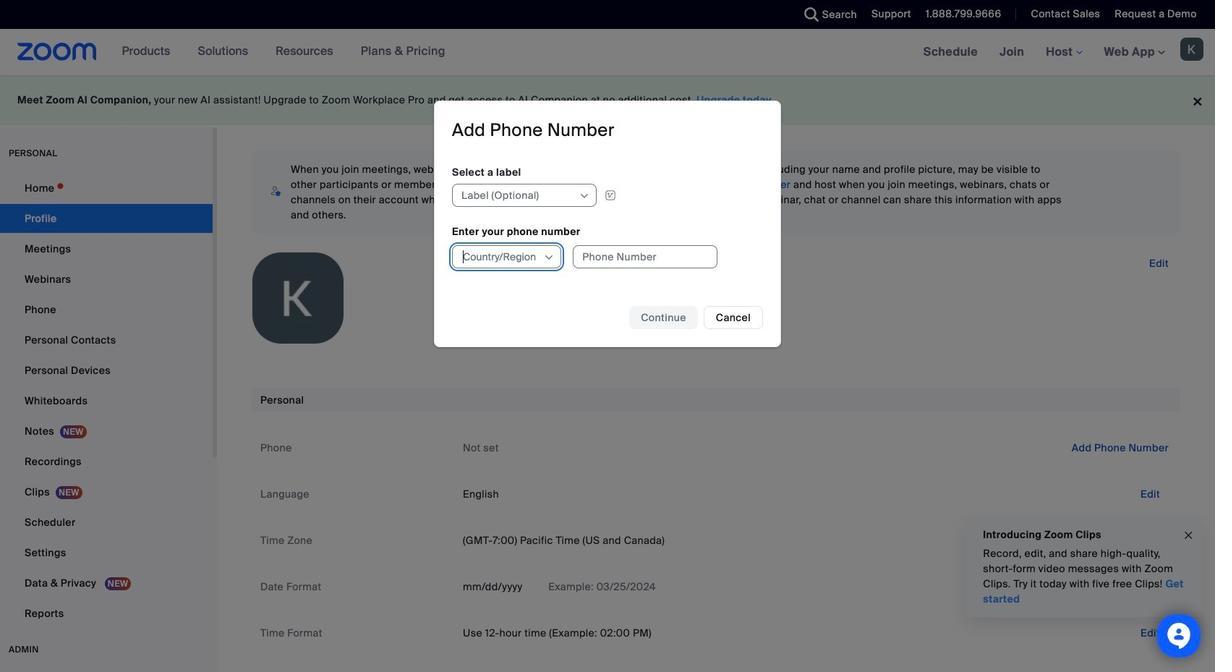 Task type: describe. For each thing, give the bounding box(es) containing it.
Select Country text field
[[462, 246, 543, 267]]

user photo image
[[253, 253, 344, 344]]

support version for phone label image
[[601, 189, 621, 202]]

Phone Number text field
[[573, 245, 718, 268]]



Task type: locate. For each thing, give the bounding box(es) containing it.
show options image right select country text box
[[544, 251, 555, 263]]

footer
[[0, 75, 1216, 125]]

1 horizontal spatial show options image
[[579, 190, 590, 202]]

application
[[452, 183, 737, 207]]

show options image left support version for phone label image
[[579, 190, 590, 202]]

banner
[[0, 29, 1216, 76]]

meetings navigation
[[913, 29, 1216, 76]]

1 vertical spatial show options image
[[544, 251, 555, 263]]

0 horizontal spatial show options image
[[544, 251, 555, 263]]

close image
[[1183, 527, 1195, 544]]

personal menu menu
[[0, 174, 213, 629]]

dialog
[[434, 101, 781, 347]]

show options image
[[579, 190, 590, 202], [544, 251, 555, 263]]

0 vertical spatial show options image
[[579, 190, 590, 202]]

heading
[[452, 119, 615, 141]]

product information navigation
[[111, 29, 456, 75]]



Task type: vqa. For each thing, say whether or not it's contained in the screenshot.
Close image
yes



